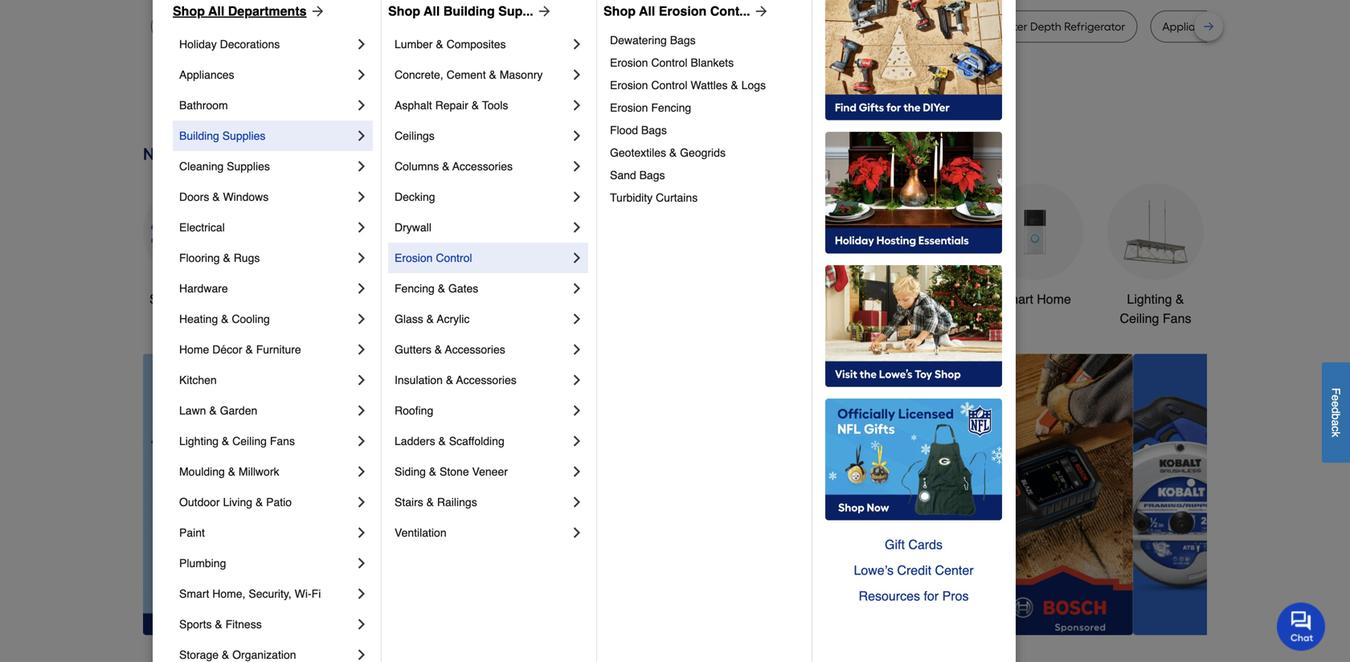 Task type: locate. For each thing, give the bounding box(es) containing it.
chevron right image
[[354, 36, 370, 52], [569, 36, 585, 52], [569, 128, 585, 144], [354, 158, 370, 174], [354, 189, 370, 205], [354, 219, 370, 236], [354, 250, 370, 266], [569, 250, 585, 266], [569, 281, 585, 297], [354, 342, 370, 358], [354, 372, 370, 388], [569, 372, 585, 388], [569, 403, 585, 419], [354, 433, 370, 449], [354, 494, 370, 510], [569, 494, 585, 510], [354, 525, 370, 541], [569, 525, 585, 541], [354, 586, 370, 602], [354, 617, 370, 633]]

erosion control blankets
[[610, 56, 734, 69]]

lighting inside lighting & ceiling fans
[[1127, 292, 1172, 307]]

1 vertical spatial home
[[179, 343, 209, 356]]

flooring & rugs link
[[179, 243, 354, 273]]

chevron right image for ladders & scaffolding
[[569, 433, 585, 449]]

arrow left image
[[442, 495, 458, 511]]

arrow right image inside the shop all departments link
[[307, 3, 326, 19]]

outdoor for outdoor tools & equipment
[[748, 292, 795, 307]]

1 vertical spatial smart
[[179, 588, 209, 600]]

0 vertical spatial outdoor
[[748, 292, 795, 307]]

outdoor inside the outdoor tools & equipment
[[748, 292, 795, 307]]

concrete, cement & masonry
[[395, 68, 543, 81]]

supplies up windows
[[227, 160, 270, 173]]

2 horizontal spatial refrigerator
[[1064, 20, 1126, 33]]

1 vertical spatial fencing
[[395, 282, 435, 295]]

officially licensed n f l gifts. shop now. image
[[826, 399, 1002, 521]]

logs
[[742, 79, 766, 92]]

siding
[[395, 465, 426, 478]]

railings
[[437, 496, 477, 509]]

curtains
[[656, 191, 698, 204]]

1 horizontal spatial shop
[[388, 4, 420, 18]]

stairs
[[395, 496, 423, 509]]

0 horizontal spatial ge
[[377, 20, 392, 33]]

1 horizontal spatial outdoor
[[748, 292, 795, 307]]

lighting & ceiling fans link
[[1108, 184, 1204, 328], [179, 426, 354, 457]]

chevron right image for erosion control
[[569, 250, 585, 266]]

lighting
[[1127, 292, 1172, 307], [179, 435, 219, 448]]

2 vertical spatial control
[[436, 252, 472, 264]]

1 vertical spatial outdoor
[[179, 496, 220, 509]]

moulding
[[179, 465, 225, 478]]

chevron right image for flooring & rugs
[[354, 250, 370, 266]]

e up b
[[1330, 401, 1343, 407]]

arrow right image for shop all departments
[[307, 3, 326, 19]]

3 refrigerator from the left
[[1064, 20, 1126, 33]]

1 profile from the left
[[395, 20, 427, 33]]

dewatering bags link
[[610, 29, 801, 51]]

control up gates
[[436, 252, 472, 264]]

erosion down dewatering
[[610, 56, 648, 69]]

electrical link
[[179, 212, 354, 243]]

door
[[565, 20, 589, 33]]

1 horizontal spatial home
[[1037, 292, 1071, 307]]

0 horizontal spatial tools
[[417, 292, 447, 307]]

1 vertical spatial accessories
[[445, 343, 505, 356]]

1 horizontal spatial ceiling
[[1120, 311, 1159, 326]]

chevron right image for lighting & ceiling fans
[[354, 433, 370, 449]]

1 vertical spatial decorations
[[519, 311, 587, 326]]

1 horizontal spatial tools
[[482, 99, 508, 112]]

shop up french door refrigerator
[[604, 4, 636, 18]]

home décor & furniture
[[179, 343, 301, 356]]

decorations for christmas
[[519, 311, 587, 326]]

tools up "ceilings" link
[[482, 99, 508, 112]]

smart home
[[999, 292, 1071, 307]]

0 horizontal spatial lighting
[[179, 435, 219, 448]]

fencing up glass
[[395, 282, 435, 295]]

chevron right image for siding & stone veneer
[[569, 464, 585, 480]]

chevron right image for columns & accessories
[[569, 158, 585, 174]]

bags up erosion control blankets
[[670, 34, 696, 47]]

0 horizontal spatial profile
[[395, 20, 427, 33]]

erosion control wattles & logs
[[610, 79, 766, 92]]

chevron right image for electrical
[[354, 219, 370, 236]]

resources
[[859, 589, 920, 604]]

1 horizontal spatial fans
[[1163, 311, 1192, 326]]

2 refrigerator from the left
[[592, 20, 653, 33]]

scroll to item #2 image
[[774, 606, 813, 613]]

shop all erosion cont...
[[604, 4, 750, 18]]

chevron right image for bathroom
[[354, 97, 370, 113]]

flood bags link
[[610, 119, 801, 141]]

geotextiles
[[610, 146, 666, 159]]

tools
[[482, 99, 508, 112], [417, 292, 447, 307], [798, 292, 828, 307]]

arrow right image inside shop all building sup... link
[[534, 3, 553, 19]]

chevron right image for drywall
[[569, 219, 585, 236]]

arrow right image inside shop all erosion cont... link
[[750, 3, 770, 19]]

chevron right image for moulding & millwork
[[354, 464, 370, 480]]

shop up holiday at the top of page
[[173, 4, 205, 18]]

cont...
[[710, 4, 750, 18]]

control down dewatering bags
[[651, 56, 688, 69]]

erosion
[[659, 4, 707, 18], [610, 56, 648, 69], [610, 79, 648, 92], [610, 101, 648, 114], [395, 252, 433, 264]]

tools up glass & acrylic on the top of the page
[[417, 292, 447, 307]]

resources for pros
[[859, 589, 969, 604]]

turbidity curtains
[[610, 191, 698, 204]]

0 horizontal spatial refrigerator
[[429, 20, 490, 33]]

outdoor for outdoor living & patio
[[179, 496, 220, 509]]

1 horizontal spatial fencing
[[651, 101, 691, 114]]

ladders & scaffolding
[[395, 435, 505, 448]]

accessories inside gutters & accessories 'link'
[[445, 343, 505, 356]]

2 horizontal spatial tools
[[798, 292, 828, 307]]

accessories down "ceilings" link
[[453, 160, 513, 173]]

e
[[1330, 395, 1343, 401], [1330, 401, 1343, 407]]

home inside 'link'
[[179, 343, 209, 356]]

chevron right image for home décor & furniture
[[354, 342, 370, 358]]

all for departments
[[208, 4, 224, 18]]

glass & acrylic link
[[395, 304, 569, 334]]

fencing inside erosion fencing link
[[651, 101, 691, 114]]

ge profile
[[804, 20, 853, 33]]

refrigerator right depth
[[1064, 20, 1126, 33]]

bags down 'erosion fencing'
[[641, 124, 667, 137]]

0 horizontal spatial home
[[179, 343, 209, 356]]

all up ge profile refrigerator in the top of the page
[[424, 4, 440, 18]]

gutters & accessories link
[[395, 334, 569, 365]]

bags for sand bags
[[639, 169, 665, 182]]

2 ge from the left
[[804, 20, 819, 33]]

heating & cooling
[[179, 313, 270, 326]]

counter
[[986, 20, 1028, 33]]

all inside the shop all departments link
[[208, 4, 224, 18]]

1 vertical spatial lighting
[[179, 435, 219, 448]]

0 horizontal spatial shop
[[173, 4, 205, 18]]

1 vertical spatial fans
[[270, 435, 295, 448]]

&
[[436, 38, 443, 51], [489, 68, 497, 81], [731, 79, 739, 92], [472, 99, 479, 112], [670, 146, 677, 159], [442, 160, 450, 173], [212, 191, 220, 203], [223, 252, 231, 264], [438, 282, 445, 295], [832, 292, 840, 307], [1176, 292, 1184, 307], [221, 313, 229, 326], [427, 313, 434, 326], [246, 343, 253, 356], [435, 343, 442, 356], [446, 374, 453, 387], [209, 404, 217, 417], [222, 435, 229, 448], [438, 435, 446, 448], [228, 465, 236, 478], [429, 465, 437, 478], [256, 496, 263, 509], [427, 496, 434, 509], [215, 618, 222, 631], [222, 649, 229, 662]]

building up cleaning
[[179, 129, 219, 142]]

2 horizontal spatial shop
[[604, 4, 636, 18]]

e up d
[[1330, 395, 1343, 401]]

0 vertical spatial lighting & ceiling fans
[[1120, 292, 1192, 326]]

erosion up 'erosion fencing'
[[610, 79, 648, 92]]

supplies up cleaning supplies
[[222, 129, 266, 142]]

2 e from the top
[[1330, 401, 1343, 407]]

kitchen link
[[179, 365, 354, 395]]

all inside shop all erosion cont... link
[[639, 4, 655, 18]]

chevron right image for ceilings
[[569, 128, 585, 144]]

package
[[1217, 20, 1262, 33]]

holiday
[[179, 38, 217, 51]]

1 horizontal spatial smart
[[999, 292, 1034, 307]]

0 vertical spatial lighting & ceiling fans link
[[1108, 184, 1204, 328]]

supplies
[[222, 129, 266, 142], [227, 160, 270, 173]]

chevron right image for ventilation
[[569, 525, 585, 541]]

0 horizontal spatial ceiling
[[232, 435, 267, 448]]

1 vertical spatial lighting & ceiling fans
[[179, 435, 295, 448]]

home
[[1037, 292, 1071, 307], [179, 343, 209, 356]]

1 vertical spatial bathroom
[[887, 292, 943, 307]]

smart inside the smart home, security, wi-fi link
[[179, 588, 209, 600]]

0 horizontal spatial fencing
[[395, 282, 435, 295]]

chevron right image for asphalt repair & tools
[[569, 97, 585, 113]]

0 horizontal spatial lighting & ceiling fans
[[179, 435, 295, 448]]

0 vertical spatial decorations
[[220, 38, 280, 51]]

windows
[[223, 191, 269, 203]]

geotextiles & geogrids
[[610, 146, 726, 159]]

0 vertical spatial bathroom link
[[179, 90, 354, 121]]

0 horizontal spatial smart
[[179, 588, 209, 600]]

1 e from the top
[[1330, 395, 1343, 401]]

2 profile from the left
[[821, 20, 853, 33]]

storage & organization link
[[179, 640, 354, 662]]

organization
[[232, 649, 296, 662]]

0 horizontal spatial bathroom link
[[179, 90, 354, 121]]

2 shop from the left
[[388, 4, 420, 18]]

1 refrigerator from the left
[[429, 20, 490, 33]]

0 vertical spatial accessories
[[453, 160, 513, 173]]

1 horizontal spatial bathroom
[[887, 292, 943, 307]]

moulding & millwork link
[[179, 457, 354, 487]]

refrigerator up dewatering
[[592, 20, 653, 33]]

0 horizontal spatial decorations
[[220, 38, 280, 51]]

0 vertical spatial bags
[[670, 34, 696, 47]]

1 horizontal spatial bathroom link
[[866, 184, 963, 309]]

fencing down erosion control wattles & logs
[[651, 101, 691, 114]]

1 vertical spatial lighting & ceiling fans link
[[179, 426, 354, 457]]

up to 50 percent off select tools and accessories. image
[[977, 354, 1350, 635]]

control for wattles
[[651, 79, 688, 92]]

accessories up insulation & accessories link at the left of the page
[[445, 343, 505, 356]]

0 horizontal spatial building
[[179, 129, 219, 142]]

geogrids
[[680, 146, 726, 159]]

hardware link
[[179, 273, 354, 304]]

decorations down the shop all departments link
[[220, 38, 280, 51]]

gutters
[[395, 343, 432, 356]]

decorations for holiday
[[220, 38, 280, 51]]

roofing link
[[395, 395, 569, 426]]

furniture
[[256, 343, 301, 356]]

arrow right image for shop all erosion cont...
[[750, 3, 770, 19]]

sports
[[179, 618, 212, 631]]

0 vertical spatial ceiling
[[1120, 311, 1159, 326]]

building up composites
[[443, 4, 495, 18]]

chevron right image for appliances
[[354, 67, 370, 83]]

0 horizontal spatial bathroom
[[179, 99, 228, 112]]

1 vertical spatial bags
[[641, 124, 667, 137]]

0 vertical spatial fencing
[[651, 101, 691, 114]]

control
[[651, 56, 688, 69], [651, 79, 688, 92], [436, 252, 472, 264]]

2 vertical spatial bags
[[639, 169, 665, 182]]

fencing
[[651, 101, 691, 114], [395, 282, 435, 295]]

erosion down drywall
[[395, 252, 433, 264]]

shop up ge profile refrigerator in the top of the page
[[388, 4, 420, 18]]

chevron right image
[[354, 67, 370, 83], [569, 67, 585, 83], [354, 97, 370, 113], [569, 97, 585, 113], [354, 128, 370, 144], [569, 158, 585, 174], [569, 189, 585, 205], [569, 219, 585, 236], [354, 281, 370, 297], [354, 311, 370, 327], [569, 311, 585, 327], [569, 342, 585, 358], [354, 403, 370, 419], [569, 433, 585, 449], [354, 464, 370, 480], [569, 464, 585, 480], [354, 555, 370, 572], [354, 647, 370, 662]]

1 horizontal spatial decorations
[[519, 311, 587, 326]]

chevron right image for kitchen
[[354, 372, 370, 388]]

accessories inside insulation & accessories link
[[456, 374, 517, 387]]

asphalt repair & tools
[[395, 99, 508, 112]]

3 shop from the left
[[604, 4, 636, 18]]

& inside lighting & ceiling fans
[[1176, 292, 1184, 307]]

accessories down gutters & accessories 'link'
[[456, 374, 517, 387]]

1 ge from the left
[[377, 20, 392, 33]]

smart home link
[[987, 184, 1084, 309]]

tools inside asphalt repair & tools link
[[482, 99, 508, 112]]

kitchen
[[179, 374, 217, 387]]

erosion fencing
[[610, 101, 691, 114]]

decorations down christmas
[[519, 311, 587, 326]]

c
[[1330, 426, 1343, 432]]

0 vertical spatial supplies
[[222, 129, 266, 142]]

0 vertical spatial fans
[[1163, 311, 1192, 326]]

refrigerator
[[429, 20, 490, 33], [592, 20, 653, 33], [1064, 20, 1126, 33]]

building
[[443, 4, 495, 18], [179, 129, 219, 142]]

chevron right image for insulation & accessories
[[569, 372, 585, 388]]

gift cards link
[[826, 532, 1002, 558]]

1 vertical spatial supplies
[[227, 160, 270, 173]]

0 vertical spatial bathroom
[[179, 99, 228, 112]]

erosion control blankets link
[[610, 51, 801, 74]]

fans inside lighting & ceiling fans
[[1163, 311, 1192, 326]]

erosion control wattles & logs link
[[610, 74, 801, 96]]

shop
[[173, 4, 205, 18], [388, 4, 420, 18], [604, 4, 636, 18]]

wi-
[[295, 588, 312, 600]]

bags up turbidity curtains
[[639, 169, 665, 182]]

1 horizontal spatial lighting
[[1127, 292, 1172, 307]]

refrigerator for ge profile refrigerator
[[429, 20, 490, 33]]

refrigerator down shop all building sup... on the left of the page
[[429, 20, 490, 33]]

0 vertical spatial building
[[443, 4, 495, 18]]

2 vertical spatial accessories
[[456, 374, 517, 387]]

tools up equipment
[[798, 292, 828, 307]]

smart inside smart home link
[[999, 292, 1034, 307]]

erosion for erosion control
[[395, 252, 433, 264]]

all inside shop all building sup... link
[[424, 4, 440, 18]]

asphalt
[[395, 99, 432, 112]]

refrigerator for french door refrigerator
[[592, 20, 653, 33]]

k
[[1330, 432, 1343, 437]]

1 horizontal spatial refrigerator
[[592, 20, 653, 33]]

ventilation link
[[395, 518, 569, 548]]

1 vertical spatial control
[[651, 79, 688, 92]]

drywall
[[395, 221, 432, 234]]

profile
[[395, 20, 427, 33], [821, 20, 853, 33]]

outdoor down "moulding"
[[179, 496, 220, 509]]

0 vertical spatial lighting
[[1127, 292, 1172, 307]]

all up dewatering bags
[[639, 4, 655, 18]]

chevron right image for building supplies
[[354, 128, 370, 144]]

outdoor up equipment
[[748, 292, 795, 307]]

erosion for erosion fencing
[[610, 101, 648, 114]]

1 horizontal spatial lighting & ceiling fans
[[1120, 292, 1192, 326]]

chevron right image for stairs & railings
[[569, 494, 585, 510]]

ceilings
[[395, 129, 435, 142]]

departments
[[228, 4, 307, 18]]

cards
[[909, 537, 943, 552]]

ladders & scaffolding link
[[395, 426, 569, 457]]

chevron right image for gutters & accessories
[[569, 342, 585, 358]]

holiday hosting essentials. image
[[826, 132, 1002, 254]]

1 horizontal spatial profile
[[821, 20, 853, 33]]

blankets
[[691, 56, 734, 69]]

electrical
[[179, 221, 225, 234]]

control down erosion control blankets
[[651, 79, 688, 92]]

0 vertical spatial control
[[651, 56, 688, 69]]

all up holiday decorations
[[208, 4, 224, 18]]

insulation & accessories link
[[395, 365, 569, 395]]

sports & fitness link
[[179, 609, 354, 640]]

hardware
[[179, 282, 228, 295]]

erosion up dewatering bags link
[[659, 4, 707, 18]]

home décor & furniture link
[[179, 334, 354, 365]]

0 vertical spatial smart
[[999, 292, 1034, 307]]

shop these last-minute gifts. $99 or less. quantities are limited and won't last. image
[[143, 354, 403, 635]]

accessories inside columns & accessories link
[[453, 160, 513, 173]]

shop for shop all building sup...
[[388, 4, 420, 18]]

arrow right image
[[307, 3, 326, 19], [534, 3, 553, 19], [750, 3, 770, 19], [1178, 495, 1194, 511]]

erosion up flood on the top
[[610, 101, 648, 114]]

columns & accessories link
[[395, 151, 569, 182]]

0 horizontal spatial outdoor
[[179, 496, 220, 509]]

all up heating
[[183, 292, 197, 307]]

lumber & composites link
[[395, 29, 569, 59]]

smart for smart home
[[999, 292, 1034, 307]]

1 horizontal spatial ge
[[804, 20, 819, 33]]

all inside shop all deals link
[[183, 292, 197, 307]]

ceilings link
[[395, 121, 569, 151]]

accessories
[[453, 160, 513, 173], [445, 343, 505, 356], [456, 374, 517, 387]]

1 shop from the left
[[173, 4, 205, 18]]

chevron right image for cleaning supplies
[[354, 158, 370, 174]]

outdoor tools & equipment link
[[746, 184, 842, 328]]

chevron right image for holiday decorations
[[354, 36, 370, 52]]



Task type: vqa. For each thing, say whether or not it's contained in the screenshot.
Center
yes



Task type: describe. For each thing, give the bounding box(es) containing it.
all for erosion
[[639, 4, 655, 18]]

chevron right image for smart home, security, wi-fi
[[354, 586, 370, 602]]

decking
[[395, 191, 435, 203]]

storage
[[179, 649, 219, 662]]

doors
[[179, 191, 209, 203]]

chevron right image for decking
[[569, 189, 585, 205]]

1 horizontal spatial building
[[443, 4, 495, 18]]

shop all deals link
[[143, 184, 240, 309]]

pros
[[943, 589, 969, 604]]

chevron right image for plumbing
[[354, 555, 370, 572]]

erosion control link
[[395, 243, 569, 273]]

dewatering
[[610, 34, 667, 47]]

profile for ge profile refrigerator
[[395, 20, 427, 33]]

chevron right image for roofing
[[569, 403, 585, 419]]

control for blankets
[[651, 56, 688, 69]]

fitness
[[226, 618, 262, 631]]

cleaning supplies
[[179, 160, 270, 173]]

doors & windows link
[[179, 182, 354, 212]]

smart home, security, wi-fi link
[[179, 579, 354, 609]]

fencing inside fencing & gates link
[[395, 282, 435, 295]]

stone
[[440, 465, 469, 478]]

bags for flood bags
[[641, 124, 667, 137]]

gift
[[885, 537, 905, 552]]

concrete, cement & masonry link
[[395, 59, 569, 90]]

profile for ge profile
[[821, 20, 853, 33]]

advertisement region
[[198, 354, 977, 639]]

decking link
[[395, 182, 569, 212]]

ge for ge profile refrigerator
[[377, 20, 392, 33]]

cleaning supplies link
[[179, 151, 354, 182]]

columns
[[395, 160, 439, 173]]

chevron right image for hardware
[[354, 281, 370, 297]]

french door refrigerator
[[527, 20, 653, 33]]

chevron right image for doors & windows
[[354, 189, 370, 205]]

equipment
[[763, 311, 825, 326]]

all for building
[[424, 4, 440, 18]]

moulding & millwork
[[179, 465, 279, 478]]

patio
[[266, 496, 292, 509]]

lowe's credit center
[[854, 563, 974, 578]]

garden
[[220, 404, 257, 417]]

repair
[[435, 99, 468, 112]]

décor
[[212, 343, 242, 356]]

tools link
[[384, 184, 481, 309]]

0 horizontal spatial fans
[[270, 435, 295, 448]]

lumber
[[395, 38, 433, 51]]

scaffolding
[[449, 435, 505, 448]]

lowe's wishes you and your family a happy hanukkah. image
[[143, 84, 1207, 125]]

a
[[1330, 420, 1343, 426]]

chevron right image for outdoor living & patio
[[354, 494, 370, 510]]

supplies for cleaning supplies
[[227, 160, 270, 173]]

composites
[[447, 38, 506, 51]]

accessories for insulation & accessories
[[456, 374, 517, 387]]

ladders
[[395, 435, 435, 448]]

chevron right image for heating & cooling
[[354, 311, 370, 327]]

bags for dewatering bags
[[670, 34, 696, 47]]

millwork
[[239, 465, 279, 478]]

erosion fencing link
[[610, 96, 801, 119]]

shop for shop all departments
[[173, 4, 205, 18]]

tools inside the outdoor tools & equipment
[[798, 292, 828, 307]]

0 vertical spatial home
[[1037, 292, 1071, 307]]

erosion control
[[395, 252, 472, 264]]

insulation
[[395, 374, 443, 387]]

flooring & rugs
[[179, 252, 260, 264]]

ceiling inside lighting & ceiling fans
[[1120, 311, 1159, 326]]

stairs & railings link
[[395, 487, 569, 518]]

chevron right image for paint
[[354, 525, 370, 541]]

deals
[[200, 292, 233, 307]]

flooring
[[179, 252, 220, 264]]

ge profile refrigerator
[[377, 20, 490, 33]]

for
[[924, 589, 939, 604]]

fencing & gates
[[395, 282, 478, 295]]

flood
[[610, 124, 638, 137]]

resources for pros link
[[826, 584, 1002, 609]]

ge for ge profile
[[804, 20, 819, 33]]

appliances link
[[179, 59, 354, 90]]

visit the lowe's toy shop. image
[[826, 265, 1002, 387]]

christmas decorations
[[519, 292, 587, 326]]

turbidity
[[610, 191, 653, 204]]

turbidity curtains link
[[610, 186, 801, 209]]

outdoor tools & equipment
[[748, 292, 840, 326]]

& inside the outdoor tools & equipment
[[832, 292, 840, 307]]

erosion for erosion control wattles & logs
[[610, 79, 648, 92]]

shop all deals
[[149, 292, 233, 307]]

ventilation
[[395, 526, 447, 539]]

columns & accessories
[[395, 160, 513, 173]]

accessories for gutters & accessories
[[445, 343, 505, 356]]

living
[[223, 496, 252, 509]]

fi
[[312, 588, 321, 600]]

chat invite button image
[[1277, 602, 1326, 651]]

sports & fitness
[[179, 618, 262, 631]]

french
[[527, 20, 562, 33]]

lawn & garden link
[[179, 395, 354, 426]]

chevron right image for lumber & composites
[[569, 36, 585, 52]]

0 horizontal spatial lighting & ceiling fans link
[[179, 426, 354, 457]]

center
[[935, 563, 974, 578]]

credit
[[897, 563, 932, 578]]

find gifts for the diyer. image
[[826, 0, 1002, 121]]

stairs & railings
[[395, 496, 477, 509]]

cooling
[[232, 313, 270, 326]]

smart home, security, wi-fi
[[179, 588, 321, 600]]

smart for smart home, security, wi-fi
[[179, 588, 209, 600]]

erosion for erosion control blankets
[[610, 56, 648, 69]]

all for deals
[[183, 292, 197, 307]]

refrigerator for counter depth refrigerator
[[1064, 20, 1126, 33]]

1 vertical spatial building
[[179, 129, 219, 142]]

shop all departments link
[[173, 2, 326, 21]]

supplies for building supplies
[[222, 129, 266, 142]]

drywall link
[[395, 212, 569, 243]]

arrow right image for shop all building sup...
[[534, 3, 553, 19]]

tools inside tools link
[[417, 292, 447, 307]]

chevron right image for sports & fitness
[[354, 617, 370, 633]]

new deals every day during 25 days of deals image
[[143, 141, 1207, 168]]

1 horizontal spatial lighting & ceiling fans link
[[1108, 184, 1204, 328]]

chevron right image for fencing & gates
[[569, 281, 585, 297]]

gutters & accessories
[[395, 343, 505, 356]]

christmas decorations link
[[505, 184, 601, 328]]

shop for shop all erosion cont...
[[604, 4, 636, 18]]

1 vertical spatial ceiling
[[232, 435, 267, 448]]

chevron right image for lawn & garden
[[354, 403, 370, 419]]

chevron right image for storage & organization
[[354, 647, 370, 662]]

rugs
[[234, 252, 260, 264]]

d
[[1330, 407, 1343, 414]]

chevron right image for glass & acrylic
[[569, 311, 585, 327]]

building supplies link
[[179, 121, 354, 151]]

lawn & garden
[[179, 404, 257, 417]]

1 vertical spatial bathroom link
[[866, 184, 963, 309]]

counter depth refrigerator
[[986, 20, 1126, 33]]

sand
[[610, 169, 636, 182]]

accessories for columns & accessories
[[453, 160, 513, 173]]

chevron right image for concrete, cement & masonry
[[569, 67, 585, 83]]

lowe's
[[854, 563, 894, 578]]

cleaning
[[179, 160, 224, 173]]



